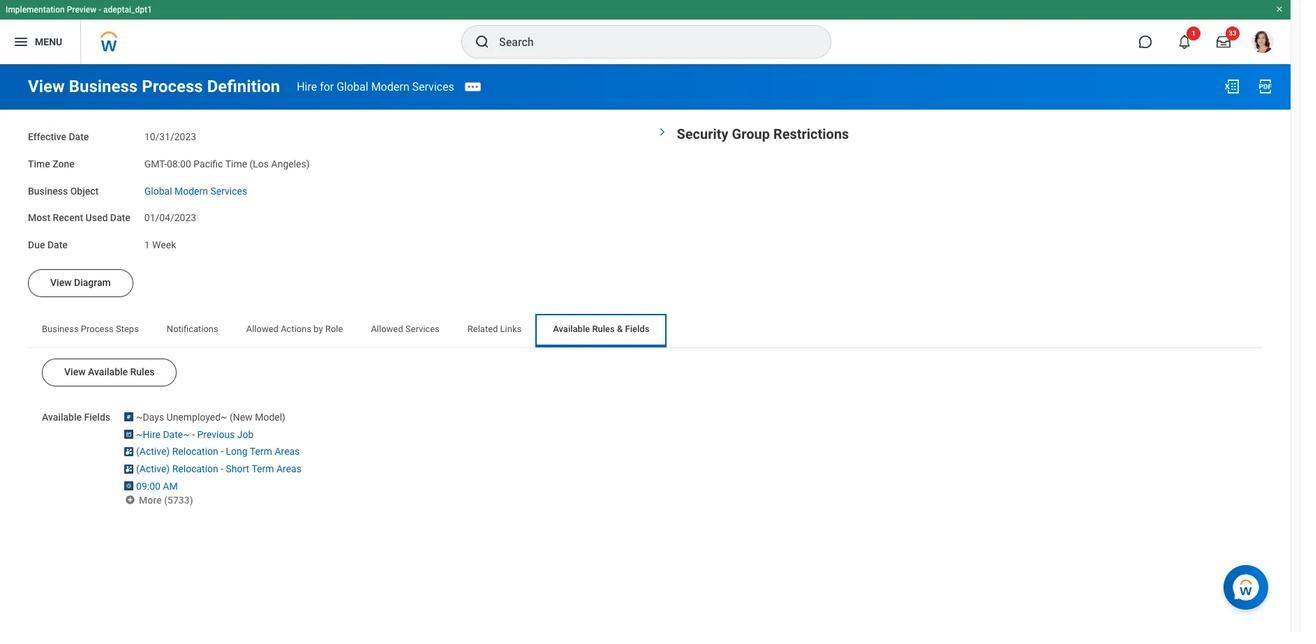 Task type: describe. For each thing, give the bounding box(es) containing it.
business for business process steps
[[42, 324, 79, 334]]

pacific
[[194, 158, 223, 170]]

term for long
[[250, 446, 272, 458]]

view printable version (pdf) image
[[1258, 78, 1274, 95]]

hire
[[297, 80, 317, 93]]

more (5733) button
[[124, 493, 195, 507]]

global modern services
[[144, 185, 247, 197]]

1 vertical spatial modern
[[175, 185, 208, 197]]

zone
[[53, 158, 75, 170]]

view available rules
[[64, 366, 155, 378]]

available for available fields
[[42, 412, 82, 423]]

hire for global modern services link
[[297, 80, 454, 93]]

2 horizontal spatial date
[[110, 212, 130, 224]]

angeles)
[[271, 158, 310, 170]]

time zone
[[28, 158, 75, 170]]

09:00 am link
[[136, 478, 178, 492]]

0 horizontal spatial global
[[144, 185, 172, 197]]

am
[[163, 481, 178, 492]]

1 week
[[144, 240, 176, 251]]

menu banner
[[0, 0, 1291, 64]]

available fields
[[42, 412, 110, 423]]

group
[[732, 126, 770, 142]]

~days
[[136, 412, 164, 423]]

2 vertical spatial services
[[406, 324, 440, 334]]

available fields image for (active) relocation - long term areas
[[124, 446, 133, 458]]

1 for 1 week
[[144, 240, 150, 251]]

1 horizontal spatial process
[[142, 77, 203, 96]]

previous
[[197, 429, 235, 440]]

security group restrictions
[[677, 126, 849, 142]]

1 button
[[1170, 27, 1201, 57]]

preview
[[67, 5, 96, 15]]

security
[[677, 126, 729, 142]]

allowed for allowed services
[[371, 324, 403, 334]]

view available rules button
[[42, 359, 177, 387]]

view for view business process definition
[[28, 77, 65, 96]]

most recent used date element
[[144, 204, 196, 225]]

implementation preview -   adeptai_dpt1
[[6, 5, 152, 15]]

job
[[237, 429, 254, 440]]

security group restrictions button
[[677, 126, 849, 142]]

week
[[152, 240, 176, 251]]

profile logan mcneil image
[[1252, 31, 1274, 56]]

1 available fields image from the top
[[124, 412, 133, 423]]

effective date element
[[144, 123, 196, 144]]

0 vertical spatial business
[[69, 77, 138, 96]]

effective
[[28, 131, 66, 142]]

~days unemployed~ (new model) element
[[136, 409, 286, 423]]

(active) for (active) relocation - short term areas
[[136, 464, 170, 475]]

08:00
[[167, 158, 191, 170]]

gmt-08:00 pacific time (los angeles) element
[[144, 156, 310, 170]]

links
[[500, 324, 522, 334]]

(5733)
[[164, 495, 193, 506]]

09:00 am
[[136, 481, 178, 492]]

allowed actions by role
[[246, 324, 343, 334]]

relocation for long
[[172, 446, 218, 458]]

more (5733)
[[139, 495, 193, 506]]

date for effective date
[[69, 131, 89, 142]]

1 horizontal spatial global
[[337, 80, 368, 93]]

available fields image for (active) relocation - short term areas
[[124, 464, 133, 475]]

view business process definition
[[28, 77, 280, 96]]

(active) for (active) relocation - long term areas
[[136, 446, 170, 458]]

available for available rules & fields
[[553, 324, 590, 334]]

0 vertical spatial modern
[[371, 80, 410, 93]]

due date
[[28, 240, 68, 251]]

1 vertical spatial fields
[[84, 412, 110, 423]]

restrictions
[[774, 126, 849, 142]]

~hire date~ - previous job
[[136, 429, 254, 440]]

(los
[[250, 158, 269, 170]]

&
[[617, 324, 623, 334]]

(active) relocation - short term areas link
[[136, 461, 302, 475]]

date for due date
[[47, 240, 68, 251]]

chevron down image
[[657, 124, 667, 140]]

for
[[320, 80, 334, 93]]

available inside button
[[88, 366, 128, 378]]

2 time from the left
[[225, 158, 247, 170]]

available rules & fields
[[553, 324, 650, 334]]

1 for 1
[[1192, 29, 1196, 37]]

- for long
[[221, 446, 223, 458]]

~days unemployed~ (new model)
[[136, 412, 286, 423]]

model)
[[255, 412, 286, 423]]

rules inside 'view available rules' button
[[130, 366, 155, 378]]

0 vertical spatial rules
[[592, 324, 615, 334]]

definition
[[207, 77, 280, 96]]

gmt-08:00 pacific time (los angeles)
[[144, 158, 310, 170]]

used
[[86, 212, 108, 224]]

(active) relocation - short term areas
[[136, 464, 302, 475]]

01/04/2023
[[144, 212, 196, 224]]

09:00
[[136, 481, 161, 492]]

10/31/2023
[[144, 131, 196, 142]]



Task type: vqa. For each thing, say whether or not it's contained in the screenshot.
the left the ext link icon
no



Task type: locate. For each thing, give the bounding box(es) containing it.
available fields image
[[124, 464, 133, 475], [124, 481, 133, 492]]

actions
[[281, 324, 311, 334]]

- for adeptai_dpt1
[[99, 5, 101, 15]]

implementation
[[6, 5, 65, 15]]

view down menu
[[28, 77, 65, 96]]

by
[[314, 324, 323, 334]]

business down view diagram button
[[42, 324, 79, 334]]

1 week element
[[144, 237, 176, 251]]

short
[[226, 464, 249, 475]]

export to excel image
[[1224, 78, 1241, 95]]

2 vertical spatial view
[[64, 366, 86, 378]]

areas inside (active) relocation - long term areas link
[[275, 446, 300, 458]]

diagram
[[74, 277, 111, 288]]

(active)
[[136, 446, 170, 458], [136, 464, 170, 475]]

hire for global modern services
[[297, 80, 454, 93]]

fields down 'view available rules' button
[[84, 412, 110, 423]]

notifications large image
[[1178, 35, 1192, 49]]

rules
[[592, 324, 615, 334], [130, 366, 155, 378]]

2 available fields image from the top
[[124, 481, 133, 492]]

- for previous
[[192, 429, 195, 440]]

0 vertical spatial process
[[142, 77, 203, 96]]

0 vertical spatial available fields image
[[124, 464, 133, 475]]

1 horizontal spatial date
[[69, 131, 89, 142]]

0 vertical spatial available fields image
[[124, 412, 133, 423]]

modern right for
[[371, 80, 410, 93]]

allowed services
[[371, 324, 440, 334]]

date
[[69, 131, 89, 142], [110, 212, 130, 224], [47, 240, 68, 251]]

~hire
[[136, 429, 161, 440]]

business down time zone
[[28, 185, 68, 197]]

Search Workday  search field
[[499, 27, 802, 57]]

relocation
[[172, 446, 218, 458], [172, 464, 218, 475]]

- left long
[[221, 446, 223, 458]]

(active) relocation - long term areas
[[136, 446, 300, 458]]

0 vertical spatial relocation
[[172, 446, 218, 458]]

view diagram button
[[28, 269, 133, 297]]

available fields image for 09:00 am
[[124, 481, 133, 492]]

(active) up 09:00 am link
[[136, 464, 170, 475]]

2 (active) from the top
[[136, 464, 170, 475]]

1 vertical spatial areas
[[276, 464, 302, 475]]

close environment banner image
[[1276, 5, 1284, 13]]

date right used
[[110, 212, 130, 224]]

menu button
[[0, 20, 80, 64]]

most
[[28, 212, 50, 224]]

2 vertical spatial business
[[42, 324, 79, 334]]

areas
[[275, 446, 300, 458], [276, 464, 302, 475]]

1 vertical spatial business
[[28, 185, 68, 197]]

1 vertical spatial available
[[88, 366, 128, 378]]

global right for
[[337, 80, 368, 93]]

1 (active) from the top
[[136, 446, 170, 458]]

available down 'view available rules' button
[[42, 412, 82, 423]]

relocation down ~hire date~ - previous job
[[172, 446, 218, 458]]

0 horizontal spatial modern
[[175, 185, 208, 197]]

- right the date~
[[192, 429, 195, 440]]

role
[[325, 324, 343, 334]]

areas for (active) relocation - short term areas
[[276, 464, 302, 475]]

view for view diagram
[[50, 277, 72, 288]]

1 vertical spatial available fields image
[[124, 481, 133, 492]]

time left zone
[[28, 158, 50, 170]]

allowed left actions
[[246, 324, 279, 334]]

~hire date~ - previous job link
[[136, 426, 254, 440]]

1 relocation from the top
[[172, 446, 218, 458]]

33 button
[[1209, 27, 1240, 57]]

1 time from the left
[[28, 158, 50, 170]]

1 vertical spatial rules
[[130, 366, 155, 378]]

time
[[28, 158, 50, 170], [225, 158, 247, 170]]

date~
[[163, 429, 190, 440]]

1 vertical spatial available fields image
[[124, 429, 133, 440]]

items selected list
[[124, 409, 324, 493]]

business object
[[28, 185, 99, 197]]

recent
[[53, 212, 83, 224]]

date up zone
[[69, 131, 89, 142]]

areas down model)
[[275, 446, 300, 458]]

1 horizontal spatial available
[[88, 366, 128, 378]]

0 vertical spatial term
[[250, 446, 272, 458]]

33
[[1229, 29, 1237, 37]]

1 vertical spatial view
[[50, 277, 72, 288]]

available left the &
[[553, 324, 590, 334]]

fields
[[625, 324, 650, 334], [84, 412, 110, 423]]

0 horizontal spatial 1
[[144, 240, 150, 251]]

0 horizontal spatial allowed
[[246, 324, 279, 334]]

view for view available rules
[[64, 366, 86, 378]]

most recent used date
[[28, 212, 130, 224]]

relocation for short
[[172, 464, 218, 475]]

0 vertical spatial global
[[337, 80, 368, 93]]

0 horizontal spatial date
[[47, 240, 68, 251]]

tab list
[[28, 314, 1263, 348]]

0 horizontal spatial process
[[81, 324, 114, 334]]

due
[[28, 240, 45, 251]]

areas inside the '(active) relocation - short term areas' link
[[276, 464, 302, 475]]

business
[[69, 77, 138, 96], [28, 185, 68, 197], [42, 324, 79, 334]]

0 horizontal spatial fields
[[84, 412, 110, 423]]

- for short
[[221, 464, 223, 475]]

1 vertical spatial process
[[81, 324, 114, 334]]

0 vertical spatial available
[[553, 324, 590, 334]]

time left (los
[[225, 158, 247, 170]]

1 vertical spatial relocation
[[172, 464, 218, 475]]

global modern services link
[[144, 183, 247, 197]]

fields right the &
[[625, 324, 650, 334]]

1 horizontal spatial rules
[[592, 324, 615, 334]]

0 vertical spatial fields
[[625, 324, 650, 334]]

3 available fields image from the top
[[124, 446, 133, 458]]

process left steps
[[81, 324, 114, 334]]

2 allowed from the left
[[371, 324, 403, 334]]

- inside menu banner
[[99, 5, 101, 15]]

view left "diagram"
[[50, 277, 72, 288]]

0 horizontal spatial time
[[28, 158, 50, 170]]

0 vertical spatial date
[[69, 131, 89, 142]]

available fields image for ~hire date~ - previous job
[[124, 429, 133, 440]]

inbox large image
[[1217, 35, 1231, 49]]

global up 'most recent used date' element in the top of the page
[[144, 185, 172, 197]]

(active) down ~hire
[[136, 446, 170, 458]]

1 vertical spatial services
[[210, 185, 247, 197]]

- left short
[[221, 464, 223, 475]]

view
[[28, 77, 65, 96], [50, 277, 72, 288], [64, 366, 86, 378]]

global
[[337, 80, 368, 93], [144, 185, 172, 197]]

process
[[142, 77, 203, 96], [81, 324, 114, 334]]

2 vertical spatial available
[[42, 412, 82, 423]]

menu
[[35, 36, 62, 47]]

long
[[226, 446, 248, 458]]

related links
[[468, 324, 522, 334]]

term for short
[[252, 464, 274, 475]]

1 inside view business process definition main content
[[144, 240, 150, 251]]

process up effective date element
[[142, 77, 203, 96]]

2 available fields image from the top
[[124, 429, 133, 440]]

notifications
[[167, 324, 218, 334]]

areas for (active) relocation - long term areas
[[275, 446, 300, 458]]

1 horizontal spatial allowed
[[371, 324, 403, 334]]

gmt-
[[144, 158, 167, 170]]

view inside 'view available rules' button
[[64, 366, 86, 378]]

1 allowed from the left
[[246, 324, 279, 334]]

1 vertical spatial date
[[110, 212, 130, 224]]

1 available fields image from the top
[[124, 464, 133, 475]]

2 vertical spatial date
[[47, 240, 68, 251]]

search image
[[474, 34, 491, 50]]

tab list containing business process steps
[[28, 314, 1263, 348]]

allowed
[[246, 324, 279, 334], [371, 324, 403, 334]]

1 vertical spatial term
[[252, 464, 274, 475]]

0 vertical spatial services
[[412, 80, 454, 93]]

0 vertical spatial view
[[28, 77, 65, 96]]

view business process definition main content
[[0, 64, 1291, 557]]

2 relocation from the top
[[172, 464, 218, 475]]

tab list inside view business process definition main content
[[28, 314, 1263, 348]]

1
[[1192, 29, 1196, 37], [144, 240, 150, 251]]

more
[[139, 495, 162, 506]]

1 inside button
[[1192, 29, 1196, 37]]

term down job
[[250, 446, 272, 458]]

-
[[99, 5, 101, 15], [192, 429, 195, 440], [221, 446, 223, 458], [221, 464, 223, 475]]

1 horizontal spatial 1
[[1192, 29, 1196, 37]]

term
[[250, 446, 272, 458], [252, 464, 274, 475]]

allowed right role
[[371, 324, 403, 334]]

available down business process steps
[[88, 366, 128, 378]]

1 left week
[[144, 240, 150, 251]]

available fields image
[[124, 412, 133, 423], [124, 429, 133, 440], [124, 446, 133, 458]]

business process steps
[[42, 324, 139, 334]]

1 vertical spatial (active)
[[136, 464, 170, 475]]

relocation down (active) relocation - long term areas
[[172, 464, 218, 475]]

0 vertical spatial 1
[[1192, 29, 1196, 37]]

business up effective date
[[69, 77, 138, 96]]

term right short
[[252, 464, 274, 475]]

1 horizontal spatial modern
[[371, 80, 410, 93]]

1 vertical spatial global
[[144, 185, 172, 197]]

object
[[70, 185, 99, 197]]

(active) relocation - long term areas link
[[136, 444, 300, 458]]

effective date
[[28, 131, 89, 142]]

business for business object
[[28, 185, 68, 197]]

rules down steps
[[130, 366, 155, 378]]

2 vertical spatial available fields image
[[124, 446, 133, 458]]

1 right notifications large icon
[[1192, 29, 1196, 37]]

0 vertical spatial areas
[[275, 446, 300, 458]]

related
[[468, 324, 498, 334]]

1 horizontal spatial time
[[225, 158, 247, 170]]

allowed for allowed actions by role
[[246, 324, 279, 334]]

modern down the 08:00
[[175, 185, 208, 197]]

1 horizontal spatial fields
[[625, 324, 650, 334]]

2 horizontal spatial available
[[553, 324, 590, 334]]

areas right short
[[276, 464, 302, 475]]

view up available fields
[[64, 366, 86, 378]]

0 horizontal spatial rules
[[130, 366, 155, 378]]

(new
[[230, 412, 253, 423]]

steps
[[116, 324, 139, 334]]

- right preview
[[99, 5, 101, 15]]

date right 'due'
[[47, 240, 68, 251]]

view diagram
[[50, 277, 111, 288]]

1 vertical spatial 1
[[144, 240, 150, 251]]

0 horizontal spatial available
[[42, 412, 82, 423]]

view inside view diagram button
[[50, 277, 72, 288]]

rules left the &
[[592, 324, 615, 334]]

0 vertical spatial (active)
[[136, 446, 170, 458]]

adeptai_dpt1
[[103, 5, 152, 15]]

modern
[[371, 80, 410, 93], [175, 185, 208, 197]]

justify image
[[13, 34, 29, 50]]

unemployed~
[[167, 412, 227, 423]]

available
[[553, 324, 590, 334], [88, 366, 128, 378], [42, 412, 82, 423]]



